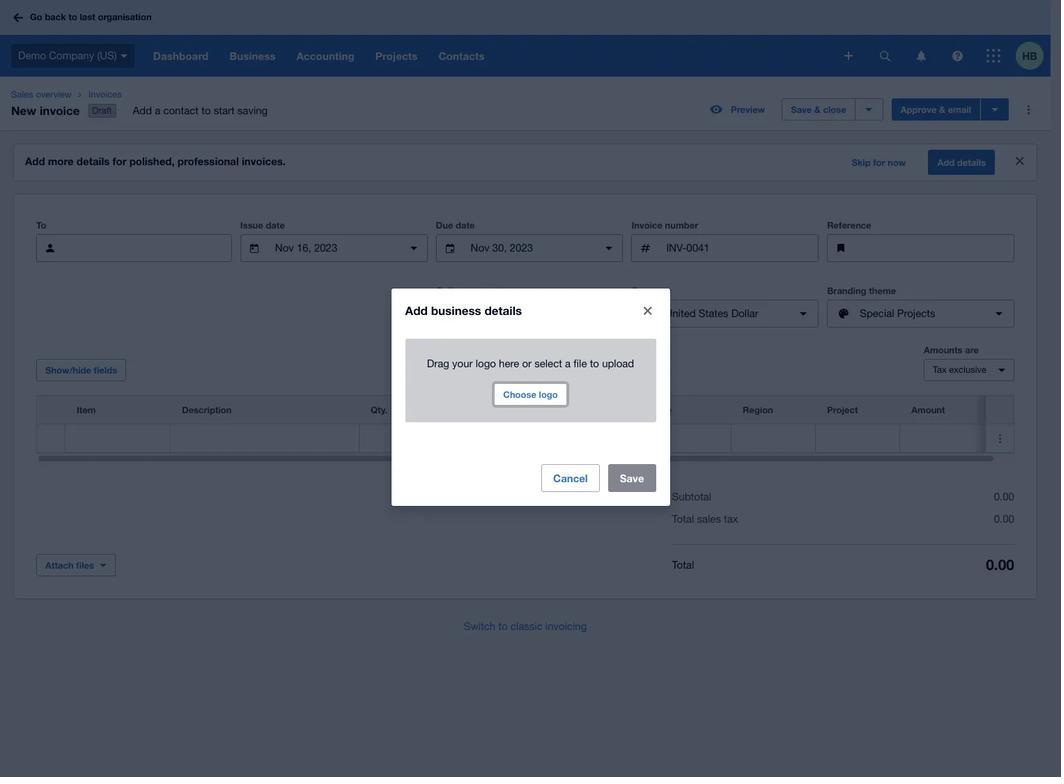 Task type: describe. For each thing, give the bounding box(es) containing it.
add for add more details for polished, professional invoices.
[[25, 155, 45, 167]]

or
[[522, 357, 532, 369]]

tax rate
[[638, 404, 672, 416]]

to inside add business details dialog
[[590, 357, 600, 369]]

preview
[[731, 104, 766, 115]]

tax for tax rate
[[638, 404, 653, 416]]

contact
[[163, 105, 199, 117]]

& for close
[[815, 104, 821, 115]]

add details
[[938, 157, 987, 168]]

logo inside button
[[539, 389, 558, 400]]

rate
[[655, 404, 672, 416]]

special projects
[[860, 308, 936, 319]]

cancel
[[554, 472, 588, 484]]

tax exclusive
[[934, 365, 987, 375]]

0.00 for total sales tax
[[995, 513, 1015, 525]]

choose logo
[[504, 389, 558, 400]]

invoices.
[[242, 155, 286, 167]]

show/hide
[[45, 365, 91, 376]]

item
[[77, 404, 96, 416]]

here
[[499, 357, 520, 369]]

attach
[[45, 560, 74, 571]]

0 horizontal spatial for
[[113, 155, 127, 167]]

file
[[574, 357, 587, 369]]

invoice
[[40, 103, 80, 118]]

cancel button
[[542, 464, 600, 492]]

upload
[[602, 357, 635, 369]]

tax exclusive button
[[924, 359, 1015, 381]]

0 vertical spatial a
[[155, 105, 161, 117]]

more date options image for due date
[[596, 234, 624, 262]]

your
[[453, 357, 473, 369]]

close image
[[634, 297, 662, 325]]

total sales tax
[[673, 513, 739, 525]]

add details button
[[929, 150, 996, 175]]

tax
[[724, 513, 739, 525]]

& for email
[[940, 104, 946, 115]]

branding
[[828, 285, 867, 296]]

date for issue date
[[266, 220, 285, 231]]

currency
[[632, 285, 671, 296]]

svg image up close
[[845, 52, 853, 60]]

united
[[665, 308, 696, 319]]

email
[[949, 104, 972, 115]]

approve & email button
[[892, 98, 981, 121]]

new invoice
[[11, 103, 80, 118]]

new
[[11, 103, 36, 118]]

add a contact to start saving
[[133, 105, 268, 117]]

preview button
[[702, 98, 774, 121]]

select
[[535, 357, 563, 369]]

saving
[[238, 105, 268, 117]]

svg image left "hb"
[[987, 49, 1001, 63]]

save button
[[608, 464, 656, 492]]

united states dollar
[[665, 308, 759, 319]]

switch to classic invoicing button
[[453, 613, 598, 641]]

svg image up email
[[953, 51, 963, 61]]

invoice line item list element
[[36, 395, 1035, 453]]

special
[[860, 308, 895, 319]]

due
[[436, 220, 453, 231]]

switch to classic invoicing
[[464, 621, 587, 632]]

region
[[743, 404, 774, 416]]

1 horizontal spatial svg image
[[880, 51, 891, 61]]

Invoice number text field
[[665, 235, 819, 262]]

demo
[[18, 49, 46, 61]]

overview
[[36, 89, 72, 100]]

more
[[48, 155, 74, 167]]

add button
[[474, 300, 524, 322]]

attach files button
[[36, 554, 116, 577]]

files
[[76, 560, 94, 571]]

now
[[888, 157, 907, 168]]

total for total
[[673, 559, 695, 571]]

save for save
[[620, 472, 645, 484]]

exclusive
[[950, 365, 987, 375]]

svg image inside go back to last organisation link
[[13, 13, 23, 22]]

number
[[665, 220, 699, 231]]

Issue date text field
[[274, 235, 394, 262]]

are
[[966, 344, 980, 356]]

to left start
[[202, 105, 211, 117]]

dollar
[[732, 308, 759, 319]]

theme
[[869, 285, 897, 296]]

draft
[[92, 105, 112, 116]]

(us)
[[97, 49, 117, 61]]

fields
[[94, 365, 117, 376]]

go back to last organisation link
[[8, 5, 160, 30]]

states
[[699, 308, 729, 319]]

add for add
[[482, 305, 499, 317]]

to inside hb banner
[[69, 11, 77, 22]]

due date
[[436, 220, 475, 231]]

Description text field
[[171, 425, 359, 452]]

navigation inside hb banner
[[143, 35, 835, 77]]

add for add business details
[[405, 303, 428, 318]]



Task type: vqa. For each thing, say whether or not it's contained in the screenshot.
No
no



Task type: locate. For each thing, give the bounding box(es) containing it.
united states dollar button
[[632, 300, 819, 328]]

sales
[[11, 89, 33, 100]]

1 horizontal spatial more date options image
[[596, 234, 624, 262]]

none
[[436, 305, 463, 317]]

tax left rate on the right bottom of the page
[[638, 404, 653, 416]]

To text field
[[70, 235, 231, 262]]

& left close
[[815, 104, 821, 115]]

to
[[36, 220, 46, 231]]

0 vertical spatial save
[[791, 104, 812, 115]]

2 vertical spatial 0.00
[[987, 556, 1015, 574]]

details down email
[[958, 157, 987, 168]]

0 horizontal spatial logo
[[476, 357, 496, 369]]

go
[[30, 11, 42, 22]]

svg image
[[987, 49, 1001, 63], [953, 51, 963, 61], [845, 52, 853, 60], [120, 54, 127, 58]]

professional
[[178, 155, 239, 167]]

add right now
[[938, 157, 955, 168]]

reference
[[828, 220, 872, 231]]

description
[[182, 404, 232, 416]]

a left contact
[[155, 105, 161, 117]]

1 horizontal spatial a
[[565, 357, 571, 369]]

for left now
[[874, 157, 886, 168]]

demo company (us)
[[18, 49, 117, 61]]

invoices link
[[83, 88, 279, 102]]

invoice
[[632, 220, 663, 231]]

navigation
[[143, 35, 835, 77]]

project
[[828, 404, 859, 416]]

date for due date
[[456, 220, 475, 231]]

skip for now button
[[844, 151, 915, 174]]

to inside button
[[499, 621, 508, 632]]

add for add a contact to start saving
[[133, 105, 152, 117]]

back
[[45, 11, 66, 22]]

tax for tax exclusive
[[934, 365, 947, 375]]

save left close
[[791, 104, 812, 115]]

show/hide fields
[[45, 365, 117, 376]]

approve & email
[[901, 104, 972, 115]]

save inside button
[[620, 472, 645, 484]]

0 horizontal spatial more date options image
[[400, 234, 428, 262]]

hb
[[1023, 49, 1038, 62]]

1 vertical spatial 0.00
[[995, 513, 1015, 525]]

invoicing
[[546, 621, 587, 632]]

& inside button
[[815, 104, 821, 115]]

1 more date options image from the left
[[400, 234, 428, 262]]

add left more
[[25, 155, 45, 167]]

1 vertical spatial logo
[[539, 389, 558, 400]]

last
[[80, 11, 95, 22]]

0 horizontal spatial date
[[266, 220, 285, 231]]

add for add details
[[938, 157, 955, 168]]

0 horizontal spatial svg image
[[13, 13, 23, 22]]

tax inside popup button
[[934, 365, 947, 375]]

online
[[436, 285, 464, 296]]

add inside dialog
[[405, 303, 428, 318]]

1 vertical spatial tax
[[638, 404, 653, 416]]

account
[[533, 404, 569, 416]]

issue
[[240, 220, 263, 231]]

logo up account on the right of the page
[[539, 389, 558, 400]]

1 horizontal spatial tax
[[934, 365, 947, 375]]

0 horizontal spatial details
[[77, 155, 110, 167]]

drag your logo here or select a file to upload
[[427, 357, 635, 369]]

0 horizontal spatial a
[[155, 105, 161, 117]]

1 horizontal spatial save
[[791, 104, 812, 115]]

special projects button
[[828, 300, 1015, 328]]

1 horizontal spatial logo
[[539, 389, 558, 400]]

0 vertical spatial logo
[[476, 357, 496, 369]]

1 total from the top
[[673, 513, 695, 525]]

a
[[155, 105, 161, 117], [565, 357, 571, 369]]

details
[[77, 155, 110, 167], [958, 157, 987, 168], [485, 303, 522, 318]]

a inside add business details dialog
[[565, 357, 571, 369]]

1 vertical spatial a
[[565, 357, 571, 369]]

qty.
[[371, 404, 388, 416]]

go back to last organisation
[[30, 11, 152, 22]]

polished,
[[129, 155, 175, 167]]

svg image
[[13, 13, 23, 22], [880, 51, 891, 61], [917, 51, 926, 61]]

details inside dialog
[[485, 303, 522, 318]]

projects
[[898, 308, 936, 319]]

save right cancel "button"
[[620, 472, 645, 484]]

sales overview
[[11, 89, 72, 100]]

more date options image
[[400, 234, 428, 262], [596, 234, 624, 262]]

Quantity field
[[360, 425, 416, 452]]

2 horizontal spatial svg image
[[917, 51, 926, 61]]

classic
[[511, 621, 543, 632]]

tax down the amounts
[[934, 365, 947, 375]]

payments
[[466, 285, 509, 296]]

for
[[113, 155, 127, 167], [874, 157, 886, 168]]

svg image inside the demo company (us) popup button
[[120, 54, 127, 58]]

0 horizontal spatial save
[[620, 472, 645, 484]]

Due date text field
[[470, 235, 590, 262]]

organisation
[[98, 11, 152, 22]]

Reference text field
[[861, 235, 1014, 262]]

attach files
[[45, 560, 94, 571]]

1 vertical spatial save
[[620, 472, 645, 484]]

save & close
[[791, 104, 847, 115]]

0 horizontal spatial &
[[815, 104, 821, 115]]

close
[[824, 104, 847, 115]]

details right more
[[77, 155, 110, 167]]

date
[[266, 220, 285, 231], [456, 220, 475, 231]]

1 horizontal spatial details
[[485, 303, 522, 318]]

hb banner
[[0, 0, 1051, 77]]

sales
[[697, 513, 722, 525]]

company
[[49, 49, 94, 61]]

business
[[431, 303, 482, 318]]

approve
[[901, 104, 937, 115]]

choose
[[504, 389, 537, 400]]

amount
[[912, 404, 946, 416]]

show/hide fields button
[[36, 359, 126, 381]]

start
[[214, 105, 235, 117]]

2 horizontal spatial details
[[958, 157, 987, 168]]

choose logo button
[[494, 383, 567, 405]]

online payments
[[436, 285, 509, 296]]

2 & from the left
[[940, 104, 946, 115]]

save & close button
[[782, 98, 856, 121]]

total down subtotal
[[673, 513, 695, 525]]

0 horizontal spatial tax
[[638, 404, 653, 416]]

logo left here
[[476, 357, 496, 369]]

add business details dialog
[[391, 288, 670, 506]]

add left contact
[[133, 105, 152, 117]]

amounts
[[924, 344, 963, 356]]

more date options image for issue date
[[400, 234, 428, 262]]

1 horizontal spatial &
[[940, 104, 946, 115]]

0 vertical spatial total
[[673, 513, 695, 525]]

0.00 for subtotal
[[995, 491, 1015, 503]]

save inside button
[[791, 104, 812, 115]]

2 date from the left
[[456, 220, 475, 231]]

1 horizontal spatial for
[[874, 157, 886, 168]]

1 vertical spatial total
[[673, 559, 695, 571]]

add left none
[[405, 303, 428, 318]]

Amount field
[[901, 425, 1005, 452]]

for left polished,
[[113, 155, 127, 167]]

Price field
[[416, 425, 521, 452]]

hb button
[[1016, 35, 1051, 77]]

date right due
[[456, 220, 475, 231]]

tax inside invoice line item list element
[[638, 404, 653, 416]]

total
[[673, 513, 695, 525], [673, 559, 695, 571]]

details inside button
[[958, 157, 987, 168]]

total down the total sales tax
[[673, 559, 695, 571]]

add down payments
[[482, 305, 499, 317]]

subtotal
[[673, 491, 712, 503]]

invoice number
[[632, 220, 699, 231]]

add more details for polished, professional invoices. status
[[14, 144, 1037, 181]]

0 vertical spatial tax
[[934, 365, 947, 375]]

save for save & close
[[791, 104, 812, 115]]

a left file
[[565, 357, 571, 369]]

details for add more details for polished, professional invoices.
[[77, 155, 110, 167]]

details down payments
[[485, 303, 522, 318]]

invoice number element
[[632, 234, 819, 262]]

sales overview link
[[6, 88, 77, 102]]

contact element
[[36, 234, 232, 262]]

date right 'issue'
[[266, 220, 285, 231]]

save
[[791, 104, 812, 115], [620, 472, 645, 484]]

2 total from the top
[[673, 559, 695, 571]]

0 vertical spatial 0.00
[[995, 491, 1015, 503]]

to right file
[[590, 357, 600, 369]]

& left email
[[940, 104, 946, 115]]

to right switch
[[499, 621, 508, 632]]

branding theme
[[828, 285, 897, 296]]

svg image right the (us) on the left of the page
[[120, 54, 127, 58]]

amounts are
[[924, 344, 980, 356]]

switch
[[464, 621, 496, 632]]

2 more date options image from the left
[[596, 234, 624, 262]]

skip
[[852, 157, 871, 168]]

add more details for polished, professional invoices.
[[25, 155, 286, 167]]

to left last
[[69, 11, 77, 22]]

& inside button
[[940, 104, 946, 115]]

invoices
[[88, 89, 122, 100]]

1 date from the left
[[266, 220, 285, 231]]

for inside skip for now button
[[874, 157, 886, 168]]

issue date
[[240, 220, 285, 231]]

total for total sales tax
[[673, 513, 695, 525]]

1 & from the left
[[815, 104, 821, 115]]

logo
[[476, 357, 496, 369], [539, 389, 558, 400]]

1 horizontal spatial date
[[456, 220, 475, 231]]

details for add business details
[[485, 303, 522, 318]]



